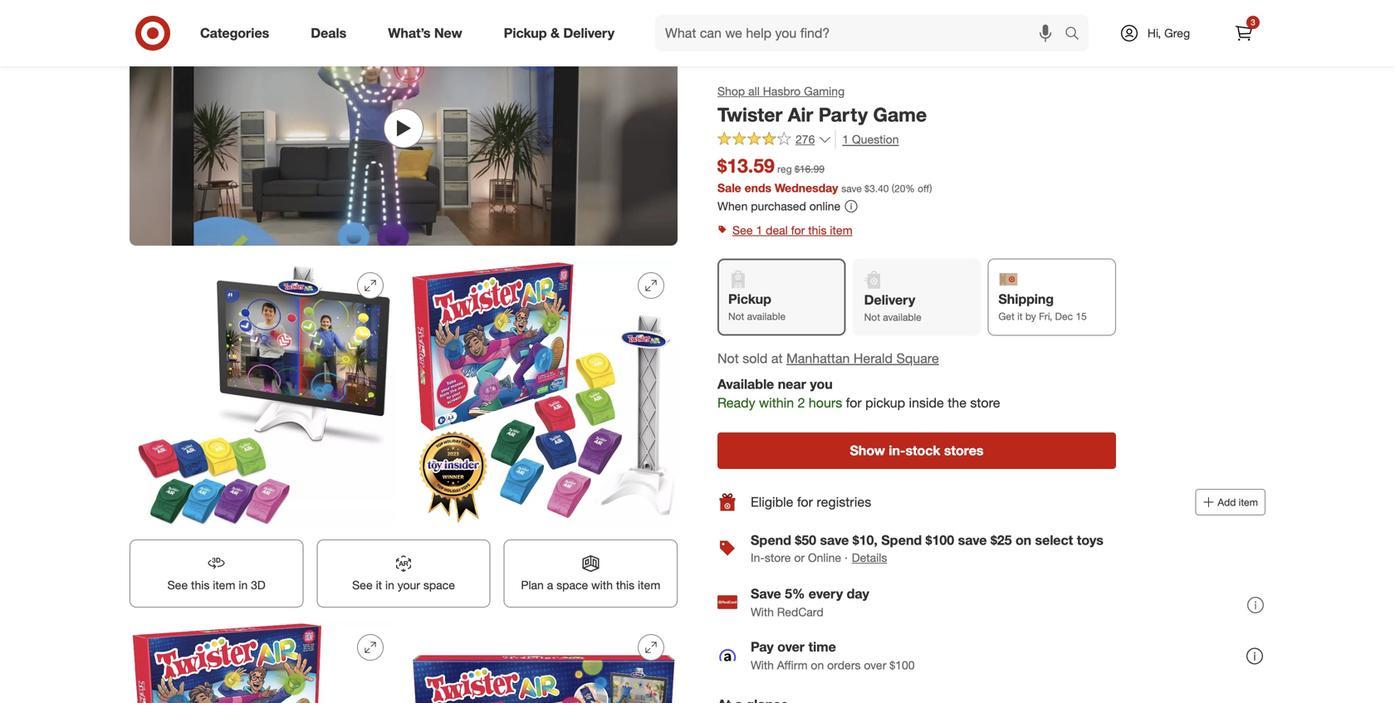 Task type: describe. For each thing, give the bounding box(es) containing it.
see for see it in your space
[[352, 578, 373, 593]]

redcard
[[777, 605, 823, 619]]

twister air party game, 5 of 17 image
[[130, 621, 397, 703]]

0 vertical spatial over
[[777, 639, 805, 655]]

this for see 1 deal for this item
[[808, 223, 827, 237]]

it inside shipping get it by fri, dec 15
[[1017, 310, 1023, 322]]

sold
[[743, 350, 768, 367]]

when purchased online
[[717, 199, 841, 213]]

20
[[894, 182, 905, 195]]

orders
[[827, 658, 861, 673]]

$25
[[991, 532, 1012, 548]]

with
[[591, 578, 613, 593]]

see it in your space
[[352, 578, 455, 593]]

deals link
[[297, 15, 367, 51]]

pickup & delivery
[[504, 25, 615, 41]]

time
[[808, 639, 836, 655]]

this for plan a space with this item
[[616, 578, 635, 593]]

air
[[788, 103, 813, 126]]

$
[[865, 182, 869, 195]]

not left sold
[[717, 350, 739, 367]]

0 vertical spatial for
[[791, 223, 805, 237]]

item left 3d
[[213, 578, 235, 593]]

plan
[[521, 578, 544, 593]]

shop
[[717, 84, 745, 98]]

276
[[795, 132, 815, 147]]

available for delivery
[[883, 311, 922, 323]]

fri,
[[1039, 310, 1052, 322]]

twister air party game, 4 of 17 image
[[410, 259, 678, 527]]

what's new
[[388, 25, 462, 41]]

ends
[[745, 181, 771, 195]]

save
[[751, 586, 781, 602]]

manhattan
[[786, 350, 850, 367]]

3 link
[[1226, 15, 1262, 51]]

show in-stock stores button
[[717, 433, 1116, 469]]

%
[[905, 182, 915, 195]]

2 vertical spatial for
[[797, 494, 813, 510]]

party
[[819, 103, 868, 126]]

available for pickup
[[747, 310, 786, 322]]

pay
[[751, 639, 774, 655]]

your
[[398, 578, 420, 593]]

new
[[434, 25, 462, 41]]

twister air party game, 3 of 17 image
[[130, 259, 397, 527]]

see 1 deal for this item
[[732, 223, 852, 237]]

1 horizontal spatial 1
[[842, 132, 849, 147]]

)
[[929, 182, 932, 195]]

every
[[809, 586, 843, 602]]

see 1 deal for this item link
[[717, 219, 1265, 242]]

with inside save 5% every day with redcard
[[751, 605, 774, 619]]

dec
[[1055, 310, 1073, 322]]

by
[[1025, 310, 1036, 322]]

eligible for registries
[[751, 494, 871, 510]]

add item button
[[1195, 489, 1265, 516]]

delivery not available
[[864, 292, 922, 323]]

online
[[808, 551, 841, 565]]

off
[[918, 182, 929, 195]]

in-
[[751, 551, 765, 565]]

2 in from the left
[[385, 578, 394, 593]]

what's new link
[[374, 15, 483, 51]]

add
[[1218, 496, 1236, 509]]

on inside pay over time with affirm on orders over $100
[[811, 658, 824, 673]]

search button
[[1057, 15, 1097, 55]]

item right with
[[638, 578, 660, 593]]

save up online
[[820, 532, 849, 548]]

0 vertical spatial delivery
[[563, 25, 615, 41]]

spend $50 save $10, spend $100 save $25 on select toys link
[[751, 532, 1103, 548]]

3
[[1251, 17, 1255, 27]]

pickup for &
[[504, 25, 547, 41]]

pickup
[[865, 395, 905, 411]]

twister air party game, 6 of 17 image
[[410, 621, 678, 703]]

not for delivery
[[864, 311, 880, 323]]

gaming
[[804, 84, 845, 98]]

delivery inside "delivery not available"
[[864, 292, 915, 308]]

stock
[[905, 443, 940, 459]]

within
[[759, 395, 794, 411]]

pickup & delivery link
[[490, 15, 635, 51]]

or
[[794, 551, 805, 565]]

ready
[[717, 395, 755, 411]]

near
[[778, 376, 806, 392]]

stores
[[944, 443, 984, 459]]

pickup for not
[[728, 291, 771, 307]]

inside
[[909, 395, 944, 411]]

see this item in 3d
[[167, 578, 266, 593]]

1 question
[[842, 132, 899, 147]]

wednesday
[[775, 181, 838, 195]]

plan a space with this item button
[[504, 540, 678, 608]]

$13.59
[[717, 154, 775, 177]]

search
[[1057, 27, 1097, 43]]

(
[[892, 182, 894, 195]]

reg
[[777, 163, 792, 175]]

what's
[[388, 25, 430, 41]]

add item
[[1218, 496, 1258, 509]]

categories link
[[186, 15, 290, 51]]

show
[[850, 443, 885, 459]]

1 question link
[[835, 130, 899, 149]]



Task type: vqa. For each thing, say whether or not it's contained in the screenshot.
"25"
no



Task type: locate. For each thing, give the bounding box(es) containing it.
0 horizontal spatial space
[[423, 578, 455, 593]]

deal
[[766, 223, 788, 237]]

herald
[[854, 350, 893, 367]]

1 vertical spatial pickup
[[728, 291, 771, 307]]

0 horizontal spatial delivery
[[563, 25, 615, 41]]

1 down party
[[842, 132, 849, 147]]

store inside the available near you ready within 2 hours for pickup inside the store
[[970, 395, 1000, 411]]

for right hours
[[846, 395, 862, 411]]

1 horizontal spatial this
[[616, 578, 635, 593]]

not sold at manhattan herald square
[[717, 350, 939, 367]]

see for see 1 deal for this item
[[732, 223, 753, 237]]

5%
[[785, 586, 805, 602]]

save 5% every day with redcard
[[751, 586, 869, 619]]

2 space from the left
[[556, 578, 588, 593]]

1 space from the left
[[423, 578, 455, 593]]

pay over time with affirm on orders over $100
[[751, 639, 915, 673]]

save inside $13.59 reg $16.99 sale ends wednesday save $ 3.40 ( 20 % off )
[[841, 182, 862, 195]]

2 spend from the left
[[881, 532, 922, 548]]

1 horizontal spatial in
[[385, 578, 394, 593]]

2
[[798, 395, 805, 411]]

on right $25
[[1016, 532, 1031, 548]]

$100 right the orders
[[890, 658, 915, 673]]

$13.59 reg $16.99 sale ends wednesday save $ 3.40 ( 20 % off )
[[717, 154, 932, 195]]

save left $25
[[958, 532, 987, 548]]

1 horizontal spatial store
[[970, 395, 1000, 411]]

0 horizontal spatial $100
[[890, 658, 915, 673]]

save for $13.59
[[841, 182, 862, 195]]

1 in from the left
[[239, 578, 248, 593]]

0 horizontal spatial 1
[[756, 223, 763, 237]]

a
[[547, 578, 553, 593]]

space right a
[[556, 578, 588, 593]]

0 horizontal spatial in
[[239, 578, 248, 593]]

0 vertical spatial store
[[970, 395, 1000, 411]]

1 horizontal spatial on
[[1016, 532, 1031, 548]]

$100 inside pay over time with affirm on orders over $100
[[890, 658, 915, 673]]

all
[[748, 84, 760, 98]]

see left your
[[352, 578, 373, 593]]

available inside "delivery not available"
[[883, 311, 922, 323]]

twister
[[717, 103, 782, 126]]

it
[[1017, 310, 1023, 322], [376, 578, 382, 593]]

this
[[808, 223, 827, 237], [191, 578, 210, 593], [616, 578, 635, 593]]

available up at
[[747, 310, 786, 322]]

on inside spend $50 save $10, spend $100 save $25 on select toys in-store or online ∙ details
[[1016, 532, 1031, 548]]

not inside "delivery not available"
[[864, 311, 880, 323]]

over up affirm
[[777, 639, 805, 655]]

276 link
[[717, 130, 831, 150]]

1 vertical spatial store
[[765, 551, 791, 565]]

for
[[791, 223, 805, 237], [846, 395, 862, 411], [797, 494, 813, 510]]

store right the
[[970, 395, 1000, 411]]

save left $
[[841, 182, 862, 195]]

day
[[847, 586, 869, 602]]

spend
[[751, 532, 791, 548], [881, 532, 922, 548]]

0 horizontal spatial store
[[765, 551, 791, 565]]

for right deal
[[791, 223, 805, 237]]

0 vertical spatial 1
[[842, 132, 849, 147]]

1 horizontal spatial see
[[352, 578, 373, 593]]

available near you ready within 2 hours for pickup inside the store
[[717, 376, 1000, 411]]

not up herald
[[864, 311, 880, 323]]

pickup up sold
[[728, 291, 771, 307]]

spend up in-
[[751, 532, 791, 548]]

twister air party game, 2 of 17, play video image
[[130, 11, 678, 246]]

get
[[998, 310, 1015, 322]]

delivery right &
[[563, 25, 615, 41]]

not up sold
[[728, 310, 744, 322]]

1 with from the top
[[751, 605, 774, 619]]

item right add
[[1239, 496, 1258, 509]]

What can we help you find? suggestions appear below search field
[[655, 15, 1069, 51]]

see down when
[[732, 223, 753, 237]]

on down time
[[811, 658, 824, 673]]

1 vertical spatial it
[[376, 578, 382, 593]]

3d
[[251, 578, 266, 593]]

0 vertical spatial $100
[[926, 532, 954, 548]]

0 horizontal spatial on
[[811, 658, 824, 673]]

1 vertical spatial on
[[811, 658, 824, 673]]

shop all hasbro gaming twister air party game
[[717, 84, 927, 126]]

0 vertical spatial with
[[751, 605, 774, 619]]

pickup
[[504, 25, 547, 41], [728, 291, 771, 307]]

pickup inside pickup not available
[[728, 291, 771, 307]]

for right eligible
[[797, 494, 813, 510]]

3.40
[[869, 182, 889, 195]]

$50
[[795, 532, 816, 548]]

eligible
[[751, 494, 793, 510]]

1
[[842, 132, 849, 147], [756, 223, 763, 237]]

not for pickup
[[728, 310, 744, 322]]

with down pay at the right bottom
[[751, 658, 774, 673]]

for inside the available near you ready within 2 hours for pickup inside the store
[[846, 395, 862, 411]]

shipping get it by fri, dec 15
[[998, 291, 1087, 322]]

question
[[852, 132, 899, 147]]

spend $50 save $10, spend $100 save $25 on select toys in-store or online ∙ details
[[751, 532, 1103, 565]]

with down save
[[751, 605, 774, 619]]

1 horizontal spatial delivery
[[864, 292, 915, 308]]

details
[[852, 551, 887, 565]]

1 horizontal spatial over
[[864, 658, 886, 673]]

pickup left &
[[504, 25, 547, 41]]

this right with
[[616, 578, 635, 593]]

see for see this item in 3d
[[167, 578, 188, 593]]

1 vertical spatial over
[[864, 658, 886, 673]]

1 vertical spatial $100
[[890, 658, 915, 673]]

space right your
[[423, 578, 455, 593]]

0 horizontal spatial available
[[747, 310, 786, 322]]

with inside pay over time with affirm on orders over $100
[[751, 658, 774, 673]]

it left by
[[1017, 310, 1023, 322]]

the
[[948, 395, 967, 411]]

$100 left $25
[[926, 532, 954, 548]]

delivery up herald
[[864, 292, 915, 308]]

over right the orders
[[864, 658, 886, 673]]

spend right the $10,
[[881, 532, 922, 548]]

&
[[551, 25, 560, 41]]

you
[[810, 376, 833, 392]]

store
[[970, 395, 1000, 411], [765, 551, 791, 565]]

registries
[[817, 494, 871, 510]]

1 vertical spatial for
[[846, 395, 862, 411]]

it left your
[[376, 578, 382, 593]]

in left 3d
[[239, 578, 248, 593]]

not
[[728, 310, 744, 322], [864, 311, 880, 323], [717, 350, 739, 367]]

hours
[[809, 395, 842, 411]]

with
[[751, 605, 774, 619], [751, 658, 774, 673]]

0 horizontal spatial pickup
[[504, 25, 547, 41]]

see it in your space button
[[317, 540, 490, 608]]

save for spend
[[958, 532, 987, 548]]

0 horizontal spatial this
[[191, 578, 210, 593]]

sale
[[717, 181, 741, 195]]

0 vertical spatial on
[[1016, 532, 1031, 548]]

in left your
[[385, 578, 394, 593]]

2 with from the top
[[751, 658, 774, 673]]

on
[[1016, 532, 1031, 548], [811, 658, 824, 673]]

hasbro
[[763, 84, 801, 98]]

1 horizontal spatial space
[[556, 578, 588, 593]]

1 spend from the left
[[751, 532, 791, 548]]

this down online
[[808, 223, 827, 237]]

$100 inside spend $50 save $10, spend $100 save $25 on select toys in-store or online ∙ details
[[926, 532, 954, 548]]

1 horizontal spatial it
[[1017, 310, 1023, 322]]

2 horizontal spatial see
[[732, 223, 753, 237]]

15
[[1076, 310, 1087, 322]]

1 horizontal spatial pickup
[[728, 291, 771, 307]]

details button
[[851, 549, 888, 567]]

online
[[809, 199, 841, 213]]

show in-stock stores
[[850, 443, 984, 459]]

greg
[[1164, 26, 1190, 40]]

save
[[841, 182, 862, 195], [820, 532, 849, 548], [958, 532, 987, 548]]

1 horizontal spatial $100
[[926, 532, 954, 548]]

select
[[1035, 532, 1073, 548]]

space
[[423, 578, 455, 593], [556, 578, 588, 593]]

at
[[771, 350, 783, 367]]

categories
[[200, 25, 269, 41]]

when
[[717, 199, 748, 213]]

shipping
[[998, 291, 1054, 307]]

store left or
[[765, 551, 791, 565]]

1 horizontal spatial spend
[[881, 532, 922, 548]]

0 vertical spatial pickup
[[504, 25, 547, 41]]

item down online
[[830, 223, 852, 237]]

it inside button
[[376, 578, 382, 593]]

this left 3d
[[191, 578, 210, 593]]

in-
[[889, 443, 905, 459]]

1 vertical spatial with
[[751, 658, 774, 673]]

see left 3d
[[167, 578, 188, 593]]

$10,
[[853, 532, 878, 548]]

1 vertical spatial 1
[[756, 223, 763, 237]]

available inside pickup not available
[[747, 310, 786, 322]]

purchased
[[751, 199, 806, 213]]

0 horizontal spatial spend
[[751, 532, 791, 548]]

0 horizontal spatial see
[[167, 578, 188, 593]]

$16.99
[[795, 163, 824, 175]]

0 horizontal spatial it
[[376, 578, 382, 593]]

item
[[830, 223, 852, 237], [1239, 496, 1258, 509], [213, 578, 235, 593], [638, 578, 660, 593]]

available up the 'square'
[[883, 311, 922, 323]]

not inside pickup not available
[[728, 310, 744, 322]]

2 horizontal spatial this
[[808, 223, 827, 237]]

square
[[896, 350, 939, 367]]

1 horizontal spatial available
[[883, 311, 922, 323]]

0 horizontal spatial over
[[777, 639, 805, 655]]

affirm
[[777, 658, 808, 673]]

$100
[[926, 532, 954, 548], [890, 658, 915, 673]]

toys
[[1077, 532, 1103, 548]]

plan a space with this item
[[521, 578, 660, 593]]

store inside spend $50 save $10, spend $100 save $25 on select toys in-store or online ∙ details
[[765, 551, 791, 565]]

available
[[717, 376, 774, 392]]

1 vertical spatial delivery
[[864, 292, 915, 308]]

1 left deal
[[756, 223, 763, 237]]

0 vertical spatial it
[[1017, 310, 1023, 322]]



